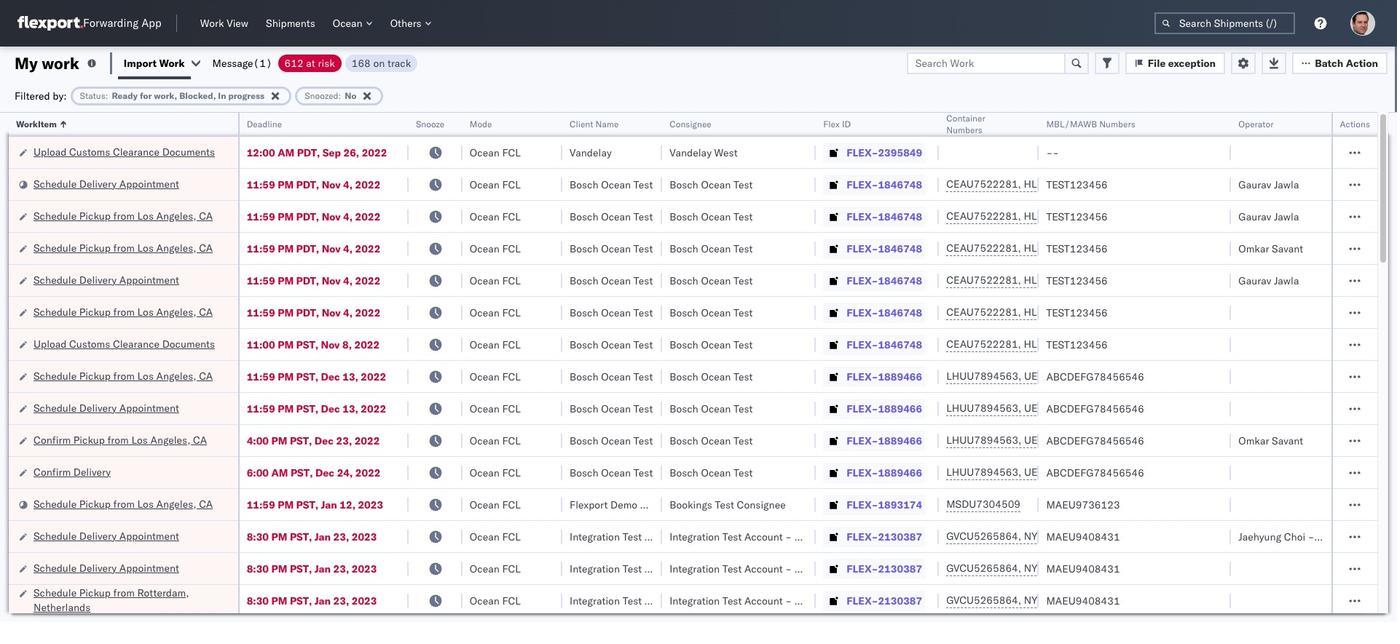 Task type: locate. For each thing, give the bounding box(es) containing it.
dec down "11:00 pm pst, nov 8, 2022" on the left
[[321, 370, 340, 384]]

9 ocean fcl from the top
[[470, 403, 521, 416]]

nov
[[322, 178, 341, 191], [322, 210, 341, 223], [322, 242, 341, 255], [322, 274, 341, 287], [322, 306, 341, 319], [321, 338, 340, 352]]

consignee right demo
[[640, 499, 689, 512]]

1 uetu5238478 from the top
[[1024, 370, 1095, 383]]

from inside schedule pickup from rotterdam, netherlands
[[113, 587, 135, 600]]

1 vertical spatial 11:59 pm pst, dec 13, 2022
[[247, 403, 386, 416]]

2 vertical spatial 8:30 pm pst, jan 23, 2023
[[247, 595, 377, 608]]

choi
[[1284, 531, 1306, 544]]

flex-
[[847, 146, 878, 159], [847, 178, 878, 191], [847, 210, 878, 223], [847, 242, 878, 255], [847, 274, 878, 287], [847, 306, 878, 319], [847, 338, 878, 352], [847, 370, 878, 384], [847, 403, 878, 416], [847, 435, 878, 448], [847, 467, 878, 480], [847, 499, 878, 512], [847, 531, 878, 544], [847, 563, 878, 576], [847, 595, 878, 608]]

jaehyung choi - test origin agent
[[1239, 531, 1397, 544]]

2 account from the top
[[745, 563, 783, 576]]

4 appointment from the top
[[119, 530, 179, 543]]

0 vertical spatial 8:30 pm pst, jan 23, 2023
[[247, 531, 377, 544]]

lhuu7894563,
[[947, 370, 1022, 383], [947, 402, 1022, 415], [947, 434, 1022, 447], [947, 466, 1022, 479]]

1 vertical spatial integration
[[670, 563, 720, 576]]

los for first schedule pickup from los angeles, ca button from the top of the page
[[137, 209, 154, 223]]

0 vertical spatial jawla
[[1274, 178, 1299, 191]]

pm for fourth schedule pickup from los angeles, ca button from the top of the page
[[278, 370, 294, 384]]

dec for schedule pickup from los angeles, ca
[[321, 370, 340, 384]]

action
[[1346, 56, 1378, 70]]

3 maeu9408431 from the top
[[1047, 595, 1120, 608]]

2 vertical spatial 8:30
[[247, 595, 269, 608]]

8 resize handle column header from the left
[[1022, 113, 1039, 623]]

documents for first upload customs clearance documents link
[[162, 145, 215, 158]]

from for schedule pickup from los angeles, ca link for 2nd schedule pickup from los angeles, ca button from the top
[[113, 242, 135, 255]]

confirm
[[34, 434, 71, 447], [34, 466, 71, 479]]

customs
[[69, 145, 110, 158], [69, 338, 110, 351]]

pm for first 'schedule delivery appointment' button from the bottom
[[271, 563, 287, 576]]

1 vertical spatial customs
[[69, 338, 110, 351]]

schedule delivery appointment for schedule delivery appointment link related to 3rd 'schedule delivery appointment' button from the bottom of the page
[[34, 402, 179, 415]]

delivery
[[79, 177, 117, 191], [79, 274, 117, 287], [79, 402, 117, 415], [73, 466, 111, 479], [79, 530, 117, 543], [79, 562, 117, 575]]

hlxu6269489, for schedule pickup from los angeles, ca link for 2nd schedule pickup from los angeles, ca button from the top
[[1024, 242, 1099, 255]]

from for schedule pickup from los angeles, ca link for 3rd schedule pickup from los angeles, ca button from the bottom
[[113, 306, 135, 319]]

2 13, from the top
[[343, 403, 358, 416]]

11:59 for first schedule pickup from los angeles, ca button from the bottom of the page
[[247, 499, 275, 512]]

1 account from the top
[[745, 531, 783, 544]]

1 vertical spatial nyku9743990
[[1024, 562, 1096, 576]]

angeles, for confirm pickup from los angeles, ca link
[[150, 434, 191, 447]]

ceau7522281,
[[947, 178, 1021, 191], [947, 210, 1021, 223], [947, 242, 1021, 255], [947, 274, 1021, 287], [947, 306, 1021, 319], [947, 338, 1021, 351]]

account
[[745, 531, 783, 544], [745, 563, 783, 576], [745, 595, 783, 608]]

0 vertical spatial upload customs clearance documents link
[[34, 145, 215, 159]]

1 lagerfeld from the top
[[816, 531, 859, 544]]

2 omkar savant from the top
[[1239, 435, 1304, 448]]

1 gvcu5265864, from the top
[[947, 530, 1021, 543]]

2 2130387 from the top
[[878, 563, 922, 576]]

2 schedule pickup from los angeles, ca link from the top
[[34, 241, 213, 255]]

blocked,
[[179, 90, 216, 101]]

bosch
[[570, 178, 599, 191], [670, 178, 699, 191], [570, 210, 599, 223], [670, 210, 699, 223], [570, 242, 599, 255], [670, 242, 699, 255], [570, 274, 599, 287], [670, 274, 699, 287], [570, 306, 599, 319], [670, 306, 699, 319], [570, 338, 599, 352], [670, 338, 699, 352], [570, 370, 599, 384], [670, 370, 699, 384], [570, 403, 599, 416], [670, 403, 699, 416], [570, 435, 599, 448], [670, 435, 699, 448], [570, 467, 599, 480], [670, 467, 699, 480]]

6 fcl from the top
[[502, 306, 521, 319]]

1 vertical spatial gaurav jawla
[[1239, 210, 1299, 223]]

8:30 for schedule delivery appointment link corresponding to second 'schedule delivery appointment' button from the bottom
[[247, 531, 269, 544]]

8:30 pm pst, jan 23, 2023
[[247, 531, 377, 544], [247, 563, 377, 576], [247, 595, 377, 608]]

am for pst,
[[271, 467, 288, 480]]

11:59 pm pst, dec 13, 2022 up 4:00 pm pst, dec 23, 2022
[[247, 403, 386, 416]]

bosch ocean test
[[570, 178, 653, 191], [670, 178, 753, 191], [570, 210, 653, 223], [670, 210, 753, 223], [570, 242, 653, 255], [670, 242, 753, 255], [570, 274, 653, 287], [670, 274, 753, 287], [570, 306, 653, 319], [670, 306, 753, 319], [570, 338, 653, 352], [670, 338, 753, 352], [570, 370, 653, 384], [670, 370, 753, 384], [570, 403, 653, 416], [670, 403, 753, 416], [570, 435, 653, 448], [670, 435, 753, 448], [570, 467, 653, 480], [670, 467, 753, 480]]

numbers right mbl/mawb
[[1099, 119, 1136, 130]]

3 11:59 from the top
[[247, 242, 275, 255]]

13,
[[343, 370, 358, 384], [343, 403, 358, 416]]

1 vertical spatial omkar
[[1239, 435, 1269, 448]]

gvcu5265864,
[[947, 530, 1021, 543], [947, 562, 1021, 576], [947, 594, 1021, 608]]

11 resize handle column header from the left
[[1360, 113, 1378, 623]]

upload customs clearance documents
[[34, 145, 215, 158], [34, 338, 215, 351]]

13, down 8,
[[343, 370, 358, 384]]

flex-1846748 for schedule delivery appointment link corresponding to 5th 'schedule delivery appointment' button from the bottom of the page
[[847, 178, 922, 191]]

upload customs clearance documents for first upload customs clearance documents link
[[34, 145, 215, 158]]

confirm delivery button
[[34, 465, 111, 481]]

schedule delivery appointment
[[34, 177, 179, 191], [34, 274, 179, 287], [34, 402, 179, 415], [34, 530, 179, 543], [34, 562, 179, 575]]

nyku9743990
[[1024, 530, 1096, 543], [1024, 562, 1096, 576], [1024, 594, 1096, 608]]

3 schedule pickup from los angeles, ca link from the top
[[34, 305, 213, 319]]

2 integration test account - karl lagerfeld from the top
[[670, 563, 859, 576]]

pm for 3rd 'schedule delivery appointment' button from the bottom of the page
[[278, 403, 294, 416]]

4 11:59 from the top
[[247, 274, 275, 287]]

mbl/mawb
[[1047, 119, 1097, 130]]

ceau7522281, hlxu6269489, hlxu8034992 for fourth 'schedule delivery appointment' button from the bottom schedule delivery appointment link
[[947, 274, 1173, 287]]

pickup for first schedule pickup from los angeles, ca button from the bottom of the page
[[79, 498, 111, 511]]

1 vertical spatial documents
[[162, 338, 215, 351]]

dec up 6:00 am pst, dec 24, 2022
[[315, 435, 334, 448]]

confirm inside button
[[34, 434, 71, 447]]

1 vertical spatial maeu9408431
[[1047, 563, 1120, 576]]

0 vertical spatial upload
[[34, 145, 67, 158]]

1 horizontal spatial work
[[200, 17, 224, 30]]

1 vertical spatial savant
[[1272, 435, 1304, 448]]

los
[[137, 209, 154, 223], [137, 242, 154, 255], [137, 306, 154, 319], [137, 370, 154, 383], [131, 434, 148, 447], [137, 498, 154, 511]]

0 vertical spatial customs
[[69, 145, 110, 158]]

2 upload customs clearance documents from the top
[[34, 338, 215, 351]]

1 vertical spatial flex-2130387
[[847, 563, 922, 576]]

upload customs clearance documents link
[[34, 145, 215, 159], [34, 337, 215, 352]]

am right 12:00
[[278, 146, 294, 159]]

0 horizontal spatial numbers
[[947, 125, 983, 136]]

consignee right bookings
[[737, 499, 786, 512]]

0 vertical spatial omkar
[[1239, 242, 1269, 255]]

1 vertical spatial gvcu5265864, nyku9743990
[[947, 562, 1096, 576]]

2 flex- from the top
[[847, 178, 878, 191]]

168
[[352, 56, 371, 70]]

1 vertical spatial am
[[271, 467, 288, 480]]

jan for second 'schedule delivery appointment' button from the bottom
[[315, 531, 331, 544]]

4, for schedule delivery appointment link corresponding to 5th 'schedule delivery appointment' button from the bottom of the page
[[343, 178, 353, 191]]

3 11:59 pm pdt, nov 4, 2022 from the top
[[247, 242, 381, 255]]

2 vertical spatial flex-2130387
[[847, 595, 922, 608]]

2 clearance from the top
[[113, 338, 160, 351]]

pdt,
[[297, 146, 320, 159], [296, 178, 319, 191], [296, 210, 319, 223], [296, 242, 319, 255], [296, 274, 319, 287], [296, 306, 319, 319]]

1 vertical spatial account
[[745, 563, 783, 576]]

1 hlxu6269489, from the top
[[1024, 178, 1099, 191]]

1 vertical spatial karl
[[795, 563, 813, 576]]

2 vertical spatial lagerfeld
[[816, 595, 859, 608]]

13 flex- from the top
[[847, 531, 878, 544]]

pickup for schedule pickup from rotterdam, netherlands button
[[79, 587, 111, 600]]

account for schedule delivery appointment link corresponding to second 'schedule delivery appointment' button from the bottom
[[745, 531, 783, 544]]

0 vertical spatial flex-2130387
[[847, 531, 922, 544]]

0 vertical spatial integration
[[670, 531, 720, 544]]

4 schedule from the top
[[34, 274, 77, 287]]

jan
[[321, 499, 337, 512], [315, 531, 331, 544], [315, 563, 331, 576], [315, 595, 331, 608]]

schedule delivery appointment link
[[34, 177, 179, 191], [34, 273, 179, 287], [34, 401, 179, 416], [34, 529, 179, 544], [34, 561, 179, 576]]

23, for schedule delivery appointment link corresponding to second 'schedule delivery appointment' button from the bottom
[[333, 531, 349, 544]]

flex- for fourth 'schedule delivery appointment' button from the bottom schedule delivery appointment link
[[847, 274, 878, 287]]

11:59 for fourth 'schedule delivery appointment' button from the bottom
[[247, 274, 275, 287]]

0 vertical spatial maeu9408431
[[1047, 531, 1120, 544]]

schedule inside schedule pickup from rotterdam, netherlands
[[34, 587, 77, 600]]

clearance
[[113, 145, 160, 158], [113, 338, 160, 351]]

2 omkar from the top
[[1239, 435, 1269, 448]]

0 vertical spatial documents
[[162, 145, 215, 158]]

schedule for first 'schedule delivery appointment' button from the bottom
[[34, 562, 77, 575]]

1 lhuu7894563, from the top
[[947, 370, 1022, 383]]

flex- for schedule delivery appointment link corresponding to second 'schedule delivery appointment' button from the bottom
[[847, 531, 878, 544]]

1 vertical spatial 8:30 pm pst, jan 23, 2023
[[247, 563, 377, 576]]

4 schedule delivery appointment button from the top
[[34, 529, 179, 545]]

5 resize handle column header from the left
[[645, 113, 662, 623]]

0 horizontal spatial vandelay
[[570, 146, 612, 159]]

0 vertical spatial 8:30
[[247, 531, 269, 544]]

0 horizontal spatial work
[[159, 56, 185, 70]]

4 schedule delivery appointment link from the top
[[34, 529, 179, 544]]

mbl/mawb numbers
[[1047, 119, 1136, 130]]

pickup for confirm pickup from los angeles, ca button
[[73, 434, 105, 447]]

1 vertical spatial lagerfeld
[[816, 563, 859, 576]]

pst, for confirm pickup from los angeles, ca button
[[290, 435, 312, 448]]

1 karl from the top
[[795, 531, 813, 544]]

1 fcl from the top
[[502, 146, 521, 159]]

0 vertical spatial nyku9743990
[[1024, 530, 1096, 543]]

schedule for first schedule pickup from los angeles, ca button from the bottom of the page
[[34, 498, 77, 511]]

1 gvcu5265864, nyku9743990 from the top
[[947, 530, 1096, 543]]

savant for ceau7522281, hlxu6269489, hlxu8034992
[[1272, 242, 1304, 255]]

flex- for schedule delivery appointment link corresponding to 5th 'schedule delivery appointment' button from the bottom of the page
[[847, 178, 878, 191]]

flex- for first schedule pickup from los angeles, ca button from the bottom of the page schedule pickup from los angeles, ca link
[[847, 499, 878, 512]]

1 11:59 pm pdt, nov 4, 2022 from the top
[[247, 178, 381, 191]]

angeles, for fourth schedule pickup from los angeles, ca button from the top of the page's schedule pickup from los angeles, ca link
[[156, 370, 196, 383]]

hlxu6269489,
[[1024, 178, 1099, 191], [1024, 210, 1099, 223], [1024, 242, 1099, 255], [1024, 274, 1099, 287], [1024, 306, 1099, 319], [1024, 338, 1099, 351]]

karl
[[795, 531, 813, 544], [795, 563, 813, 576], [795, 595, 813, 608]]

4 abcdefg78456546 from the top
[[1047, 467, 1144, 480]]

gaurav for fourth 'schedule delivery appointment' button from the bottom schedule delivery appointment link
[[1239, 274, 1272, 287]]

numbers down container
[[947, 125, 983, 136]]

hlxu8034992 for 5th 'schedule delivery appointment' button from the bottom of the page
[[1101, 178, 1173, 191]]

0 vertical spatial 11:59 pm pst, dec 13, 2022
[[247, 370, 386, 384]]

3 flex-2130387 from the top
[[847, 595, 922, 608]]

ocean inside button
[[333, 17, 363, 30]]

1 8:30 from the top
[[247, 531, 269, 544]]

flex-1846748 for fourth 'schedule delivery appointment' button from the bottom schedule delivery appointment link
[[847, 274, 922, 287]]

pm for confirm pickup from los angeles, ca button
[[271, 435, 287, 448]]

4 schedule delivery appointment from the top
[[34, 530, 179, 543]]

1 horizontal spatial numbers
[[1099, 119, 1136, 130]]

0 vertical spatial gvcu5265864, nyku9743990
[[947, 530, 1096, 543]]

ocean button
[[327, 14, 379, 33]]

4 11:59 pm pdt, nov 4, 2022 from the top
[[247, 274, 381, 287]]

work
[[200, 17, 224, 30], [159, 56, 185, 70]]

hlxu8034992 for 2nd schedule pickup from los angeles, ca button from the top
[[1101, 242, 1173, 255]]

file
[[1148, 56, 1166, 70]]

1 vertical spatial upload customs clearance documents
[[34, 338, 215, 351]]

documents left the 11:00 at the bottom left of the page
[[162, 338, 215, 351]]

2 savant from the top
[[1272, 435, 1304, 448]]

agent
[[1370, 531, 1397, 544]]

2 vertical spatial account
[[745, 595, 783, 608]]

dec up 4:00 pm pst, dec 23, 2022
[[321, 403, 340, 416]]

abcdefg78456546 for schedule pickup from los angeles, ca
[[1047, 370, 1144, 384]]

2 schedule from the top
[[34, 209, 77, 223]]

origin
[[1339, 531, 1367, 544]]

1 omkar savant from the top
[[1239, 242, 1304, 255]]

1 schedule pickup from los angeles, ca from the top
[[34, 209, 213, 223]]

: left ready
[[105, 90, 108, 101]]

gvcu5265864, nyku9743990
[[947, 530, 1096, 543], [947, 562, 1096, 576], [947, 594, 1096, 608]]

3 1889466 from the top
[[878, 435, 922, 448]]

delivery for first 'schedule delivery appointment' button from the bottom
[[79, 562, 117, 575]]

hlxu8034992 for fourth 'schedule delivery appointment' button from the bottom
[[1101, 274, 1173, 287]]

documents for 1st upload customs clearance documents link from the bottom of the page
[[162, 338, 215, 351]]

2 vertical spatial gvcu5265864, nyku9743990
[[947, 594, 1096, 608]]

1 gaurav from the top
[[1239, 178, 1272, 191]]

appointment for fourth 'schedule delivery appointment' button from the bottom schedule delivery appointment link
[[119, 274, 179, 287]]

1 upload from the top
[[34, 145, 67, 158]]

integration test account - karl lagerfeld
[[670, 531, 859, 544], [670, 563, 859, 576], [670, 595, 859, 608]]

11 ocean fcl from the top
[[470, 467, 521, 480]]

schedule pickup from rotterdam, netherlands
[[34, 587, 189, 615]]

2 vandelay from the left
[[670, 146, 712, 159]]

3 hlxu6269489, from the top
[[1024, 242, 1099, 255]]

flex- for schedule delivery appointment link for first 'schedule delivery appointment' button from the bottom
[[847, 563, 878, 576]]

1 horizontal spatial :
[[338, 90, 341, 101]]

0 vertical spatial integration test account - karl lagerfeld
[[670, 531, 859, 544]]

flex-2395849 button
[[823, 142, 925, 163], [823, 142, 925, 163]]

ceau7522281, hlxu6269489, hlxu8034992 for schedule pickup from los angeles, ca link for 2nd schedule pickup from los angeles, ca button from the top
[[947, 242, 1173, 255]]

lhuu7894563, for confirm pickup from los angeles, ca
[[947, 434, 1022, 447]]

15 flex- from the top
[[847, 595, 878, 608]]

appointment for schedule delivery appointment link corresponding to second 'schedule delivery appointment' button from the bottom
[[119, 530, 179, 543]]

9 schedule from the top
[[34, 530, 77, 543]]

work right the import
[[159, 56, 185, 70]]

lhuu7894563, uetu5238478
[[947, 370, 1095, 383], [947, 402, 1095, 415], [947, 434, 1095, 447], [947, 466, 1095, 479]]

0 vertical spatial upload customs clearance documents button
[[34, 145, 215, 161]]

13, up 4:00 pm pst, dec 23, 2022
[[343, 403, 358, 416]]

upload customs clearance documents for 1st upload customs clearance documents link from the bottom of the page
[[34, 338, 215, 351]]

0 vertical spatial upload customs clearance documents
[[34, 145, 215, 158]]

pickup inside schedule pickup from rotterdam, netherlands
[[79, 587, 111, 600]]

:
[[105, 90, 108, 101], [338, 90, 341, 101]]

gaurav for schedule delivery appointment link corresponding to 5th 'schedule delivery appointment' button from the bottom of the page
[[1239, 178, 1272, 191]]

filtered by:
[[15, 89, 67, 102]]

0 vertical spatial gaurav
[[1239, 178, 1272, 191]]

5 hlxu8034992 from the top
[[1101, 306, 1173, 319]]

ceau7522281, for 5th 'schedule delivery appointment' button from the bottom of the page
[[947, 178, 1021, 191]]

fcl for schedule delivery appointment link related to 3rd 'schedule delivery appointment' button from the bottom of the page
[[502, 403, 521, 416]]

0 vertical spatial am
[[278, 146, 294, 159]]

0 vertical spatial account
[[745, 531, 783, 544]]

resize handle column header
[[221, 113, 238, 623], [391, 113, 409, 623], [445, 113, 462, 623], [545, 113, 562, 623], [645, 113, 662, 623], [799, 113, 816, 623], [922, 113, 939, 623], [1022, 113, 1039, 623], [1214, 113, 1231, 623], [1314, 113, 1331, 623], [1360, 113, 1378, 623]]

nov for fourth 'schedule delivery appointment' button from the bottom schedule delivery appointment link
[[322, 274, 341, 287]]

angeles, for schedule pickup from los angeles, ca link for 2nd schedule pickup from los angeles, ca button from the top
[[156, 242, 196, 255]]

2 vertical spatial gaurav
[[1239, 274, 1272, 287]]

schedule for 3rd 'schedule delivery appointment' button from the bottom of the page
[[34, 402, 77, 415]]

1 vertical spatial integration test account - karl lagerfeld
[[670, 563, 859, 576]]

1 vertical spatial omkar savant
[[1239, 435, 1304, 448]]

3 gaurav jawla from the top
[[1239, 274, 1299, 287]]

3 1846748 from the top
[[878, 242, 922, 255]]

gvcu5265864, for schedule delivery appointment link corresponding to second 'schedule delivery appointment' button from the bottom
[[947, 530, 1021, 543]]

file exception button
[[1125, 52, 1226, 74], [1125, 52, 1226, 74]]

4 ceau7522281, from the top
[[947, 274, 1021, 287]]

schedule pickup from los angeles, ca
[[34, 209, 213, 223], [34, 242, 213, 255], [34, 306, 213, 319], [34, 370, 213, 383], [34, 498, 213, 511]]

import
[[124, 56, 157, 70]]

1 vertical spatial 13,
[[343, 403, 358, 416]]

pst, for 3rd 'schedule delivery appointment' button from the bottom of the page
[[296, 403, 318, 416]]

consignee up "vandelay west" on the top
[[670, 119, 712, 130]]

schedule delivery appointment for fourth 'schedule delivery appointment' button from the bottom schedule delivery appointment link
[[34, 274, 179, 287]]

documents down blocked,
[[162, 145, 215, 158]]

vandelay for vandelay
[[570, 146, 612, 159]]

shipments
[[266, 17, 315, 30]]

11:00 pm pst, nov 8, 2022
[[247, 338, 380, 352]]

angeles, for first schedule pickup from los angeles, ca button from the top of the page's schedule pickup from los angeles, ca link
[[156, 209, 196, 223]]

0 vertical spatial 13,
[[343, 370, 358, 384]]

schedule delivery appointment button
[[34, 177, 179, 193], [34, 273, 179, 289], [34, 401, 179, 417], [34, 529, 179, 545], [34, 561, 179, 577]]

confirm for confirm delivery
[[34, 466, 71, 479]]

upload
[[34, 145, 67, 158], [34, 338, 67, 351]]

delivery for 5th 'schedule delivery appointment' button from the bottom of the page
[[79, 177, 117, 191]]

0 horizontal spatial :
[[105, 90, 108, 101]]

omkar for ceau7522281, hlxu6269489, hlxu8034992
[[1239, 242, 1269, 255]]

from for first schedule pickup from los angeles, ca button from the top of the page's schedule pickup from los angeles, ca link
[[113, 209, 135, 223]]

2 vertical spatial integration
[[670, 595, 720, 608]]

11:59 pm pst, dec 13, 2022 down "11:00 pm pst, nov 8, 2022" on the left
[[247, 370, 386, 384]]

4 ceau7522281, hlxu6269489, hlxu8034992 from the top
[[947, 274, 1173, 287]]

am right 6:00 at the left bottom
[[271, 467, 288, 480]]

no
[[345, 90, 357, 101]]

2 vertical spatial gvcu5265864,
[[947, 594, 1021, 608]]

0 vertical spatial lagerfeld
[[816, 531, 859, 544]]

uetu5238478 for schedule pickup from los angeles, ca
[[1024, 370, 1095, 383]]

flex-1893174
[[847, 499, 922, 512]]

2 vertical spatial nyku9743990
[[1024, 594, 1096, 608]]

11:59 for fourth schedule pickup from los angeles, ca button from the top of the page
[[247, 370, 275, 384]]

2022
[[362, 146, 387, 159], [355, 178, 381, 191], [355, 210, 381, 223], [355, 242, 381, 255], [355, 274, 381, 287], [355, 306, 381, 319], [354, 338, 380, 352], [361, 370, 386, 384], [361, 403, 386, 416], [355, 435, 380, 448], [355, 467, 381, 480]]

0 vertical spatial karl
[[795, 531, 813, 544]]

delivery inside 'button'
[[73, 466, 111, 479]]

5 4, from the top
[[343, 306, 353, 319]]

pst, for first schedule pickup from los angeles, ca button from the bottom of the page
[[296, 499, 318, 512]]

nov for schedule delivery appointment link corresponding to 5th 'schedule delivery appointment' button from the bottom of the page
[[322, 178, 341, 191]]

0 vertical spatial savant
[[1272, 242, 1304, 255]]

hlxu8034992 for 3rd schedule pickup from los angeles, ca button from the bottom
[[1101, 306, 1173, 319]]

rotterdam,
[[137, 587, 189, 600]]

fcl for schedule pickup from los angeles, ca link for 2nd schedule pickup from los angeles, ca button from the top
[[502, 242, 521, 255]]

angeles, for first schedule pickup from los angeles, ca button from the bottom of the page schedule pickup from los angeles, ca link
[[156, 498, 196, 511]]

flex-2130387
[[847, 531, 922, 544], [847, 563, 922, 576], [847, 595, 922, 608]]

1 vertical spatial gaurav
[[1239, 210, 1272, 223]]

schedule for 5th 'schedule delivery appointment' button from the bottom of the page
[[34, 177, 77, 191]]

numbers inside container numbers
[[947, 125, 983, 136]]

2 flex-2130387 from the top
[[847, 563, 922, 576]]

ceau7522281, for 2nd schedule pickup from los angeles, ca button from the top
[[947, 242, 1021, 255]]

24,
[[337, 467, 353, 480]]

flex- for first upload customs clearance documents link
[[847, 146, 878, 159]]

1 vertical spatial upload
[[34, 338, 67, 351]]

1 schedule from the top
[[34, 177, 77, 191]]

consignee for bookings test consignee
[[737, 499, 786, 512]]

11:59
[[247, 178, 275, 191], [247, 210, 275, 223], [247, 242, 275, 255], [247, 274, 275, 287], [247, 306, 275, 319], [247, 370, 275, 384], [247, 403, 275, 416], [247, 499, 275, 512]]

vandelay left west
[[670, 146, 712, 159]]

dec left 24,
[[315, 467, 335, 480]]

11 schedule from the top
[[34, 587, 77, 600]]

work view link
[[194, 14, 254, 33]]

1 vertical spatial gvcu5265864,
[[947, 562, 1021, 576]]

2 maeu9408431 from the top
[[1047, 563, 1120, 576]]

2 vertical spatial integration test account - karl lagerfeld
[[670, 595, 859, 608]]

integration
[[670, 531, 720, 544], [670, 563, 720, 576], [670, 595, 720, 608]]

23,
[[336, 435, 352, 448], [333, 531, 349, 544], [333, 563, 349, 576], [333, 595, 349, 608]]

1 vertical spatial 8:30
[[247, 563, 269, 576]]

numbers for container numbers
[[947, 125, 983, 136]]

from for fourth schedule pickup from los angeles, ca button from the top of the page's schedule pickup from los angeles, ca link
[[113, 370, 135, 383]]

11:59 pm pst, jan 12, 2023
[[247, 499, 383, 512]]

1 vertical spatial clearance
[[113, 338, 160, 351]]

confirm inside 'button'
[[34, 466, 71, 479]]

2 vertical spatial gaurav jawla
[[1239, 274, 1299, 287]]

gaurav
[[1239, 178, 1272, 191], [1239, 210, 1272, 223], [1239, 274, 1272, 287]]

schedule for fourth 'schedule delivery appointment' button from the bottom
[[34, 274, 77, 287]]

flex- for schedule delivery appointment link related to 3rd 'schedule delivery appointment' button from the bottom of the page
[[847, 403, 878, 416]]

pst,
[[296, 338, 318, 352], [296, 370, 318, 384], [296, 403, 318, 416], [290, 435, 312, 448], [291, 467, 313, 480], [296, 499, 318, 512], [290, 531, 312, 544], [290, 563, 312, 576], [290, 595, 312, 608]]

fcl for fourth 'schedule delivery appointment' button from the bottom schedule delivery appointment link
[[502, 274, 521, 287]]

2 ceau7522281, hlxu6269489, hlxu8034992 from the top
[[947, 210, 1173, 223]]

1 vertical spatial upload customs clearance documents button
[[34, 337, 215, 353]]

0 vertical spatial clearance
[[113, 145, 160, 158]]

1 vertical spatial work
[[159, 56, 185, 70]]

consignee inside button
[[670, 119, 712, 130]]

5 schedule delivery appointment link from the top
[[34, 561, 179, 576]]

2 vertical spatial 2130387
[[878, 595, 922, 608]]

2 11:59 pm pst, dec 13, 2022 from the top
[[247, 403, 386, 416]]

client name button
[[562, 116, 648, 130]]

0 vertical spatial omkar savant
[[1239, 242, 1304, 255]]

flex-1889466 button
[[823, 367, 925, 387], [823, 367, 925, 387], [823, 399, 925, 419], [823, 399, 925, 419], [823, 431, 925, 451], [823, 431, 925, 451], [823, 463, 925, 483], [823, 463, 925, 483]]

1 horizontal spatial vandelay
[[670, 146, 712, 159]]

2 lagerfeld from the top
[[816, 563, 859, 576]]

2 abcdefg78456546 from the top
[[1047, 403, 1144, 416]]

jan for first 'schedule delivery appointment' button from the bottom
[[315, 563, 331, 576]]

14 fcl from the top
[[502, 563, 521, 576]]

vandelay down client name at the top left of page
[[570, 146, 612, 159]]

2 documents from the top
[[162, 338, 215, 351]]

3 schedule from the top
[[34, 242, 77, 255]]

ocean fcl
[[470, 146, 521, 159], [470, 178, 521, 191], [470, 210, 521, 223], [470, 242, 521, 255], [470, 274, 521, 287], [470, 306, 521, 319], [470, 338, 521, 352], [470, 370, 521, 384], [470, 403, 521, 416], [470, 435, 521, 448], [470, 467, 521, 480], [470, 499, 521, 512], [470, 531, 521, 544], [470, 563, 521, 576], [470, 595, 521, 608]]

pm
[[278, 178, 294, 191], [278, 210, 294, 223], [278, 242, 294, 255], [278, 274, 294, 287], [278, 306, 294, 319], [278, 338, 294, 352], [278, 370, 294, 384], [278, 403, 294, 416], [271, 435, 287, 448], [278, 499, 294, 512], [271, 531, 287, 544], [271, 563, 287, 576], [271, 595, 287, 608]]

11:59 for 3rd schedule pickup from los angeles, ca button from the bottom
[[247, 306, 275, 319]]

2 vertical spatial jawla
[[1274, 274, 1299, 287]]

2 vertical spatial maeu9408431
[[1047, 595, 1120, 608]]

9 flex- from the top
[[847, 403, 878, 416]]

: left no
[[338, 90, 341, 101]]

pdt, for 3rd schedule pickup from los angeles, ca button from the bottom
[[296, 306, 319, 319]]

from for first schedule pickup from los angeles, ca button from the bottom of the page schedule pickup from los angeles, ca link
[[113, 498, 135, 511]]

1 integration test account - karl lagerfeld from the top
[[670, 531, 859, 544]]

batch
[[1315, 56, 1344, 70]]

progress
[[228, 90, 265, 101]]

12:00 am pdt, sep 26, 2022
[[247, 146, 387, 159]]

snooze
[[416, 119, 445, 130]]

0 vertical spatial confirm
[[34, 434, 71, 447]]

1 vertical spatial confirm
[[34, 466, 71, 479]]

4 uetu5238478 from the top
[[1024, 466, 1095, 479]]

flex-2130387 for schedule delivery appointment link corresponding to second 'schedule delivery appointment' button from the bottom
[[847, 531, 922, 544]]

1 vertical spatial 2130387
[[878, 563, 922, 576]]

3 uetu5238478 from the top
[[1024, 434, 1095, 447]]

(1)
[[253, 56, 272, 70]]

0 vertical spatial gaurav jawla
[[1239, 178, 1299, 191]]

3 flex-1889466 from the top
[[847, 435, 922, 448]]

1 nyku9743990 from the top
[[1024, 530, 1096, 543]]

appointment
[[119, 177, 179, 191], [119, 274, 179, 287], [119, 402, 179, 415], [119, 530, 179, 543], [119, 562, 179, 575]]

schedule pickup from los angeles, ca for schedule pickup from los angeles, ca link for 3rd schedule pickup from los angeles, ca button from the bottom
[[34, 306, 213, 319]]

11:59 pm pst, dec 13, 2022 for schedule pickup from los angeles, ca
[[247, 370, 386, 384]]

1 vertical spatial upload customs clearance documents link
[[34, 337, 215, 352]]

fcl
[[502, 146, 521, 159], [502, 178, 521, 191], [502, 210, 521, 223], [502, 242, 521, 255], [502, 274, 521, 287], [502, 306, 521, 319], [502, 338, 521, 352], [502, 370, 521, 384], [502, 403, 521, 416], [502, 435, 521, 448], [502, 467, 521, 480], [502, 499, 521, 512], [502, 531, 521, 544], [502, 563, 521, 576], [502, 595, 521, 608]]

1 documents from the top
[[162, 145, 215, 158]]

delivery for 3rd 'schedule delivery appointment' button from the bottom of the page
[[79, 402, 117, 415]]

1 vertical spatial jawla
[[1274, 210, 1299, 223]]

1 upload customs clearance documents from the top
[[34, 145, 215, 158]]

0 vertical spatial 2130387
[[878, 531, 922, 544]]

2 vertical spatial karl
[[795, 595, 813, 608]]

0 vertical spatial gvcu5265864,
[[947, 530, 1021, 543]]

work left view
[[200, 17, 224, 30]]



Task type: describe. For each thing, give the bounding box(es) containing it.
1 test123456 from the top
[[1047, 178, 1108, 191]]

id
[[842, 119, 851, 130]]

11:59 pm pdt, nov 4, 2022 for 3rd schedule pickup from los angeles, ca button from the bottom
[[247, 306, 381, 319]]

4 1889466 from the top
[[878, 467, 922, 480]]

confirm delivery link
[[34, 465, 111, 480]]

6 ceau7522281, from the top
[[947, 338, 1021, 351]]

bookings
[[670, 499, 712, 512]]

15 fcl from the top
[[502, 595, 521, 608]]

2 11:59 pm pdt, nov 4, 2022 from the top
[[247, 210, 381, 223]]

by:
[[53, 89, 67, 102]]

actions
[[1340, 119, 1370, 130]]

7 fcl from the top
[[502, 338, 521, 352]]

batch action button
[[1293, 52, 1388, 74]]

3 integration from the top
[[670, 595, 720, 608]]

8,
[[342, 338, 352, 352]]

mode button
[[462, 116, 548, 130]]

: for snoozed
[[338, 90, 341, 101]]

4 lhuu7894563, from the top
[[947, 466, 1022, 479]]

others
[[390, 17, 422, 30]]

4 lhuu7894563, uetu5238478 from the top
[[947, 466, 1095, 479]]

Search Shipments (/) text field
[[1155, 12, 1295, 34]]

1 jawla from the top
[[1274, 178, 1299, 191]]

11:59 for 5th 'schedule delivery appointment' button from the bottom of the page
[[247, 178, 275, 191]]

consignee button
[[662, 116, 802, 130]]

fcl for schedule pickup from los angeles, ca link for 3rd schedule pickup from los angeles, ca button from the bottom
[[502, 306, 521, 319]]

2 1846748 from the top
[[878, 210, 922, 223]]

5 schedule delivery appointment button from the top
[[34, 561, 179, 577]]

ca for first schedule pickup from los angeles, ca button from the bottom of the page
[[199, 498, 213, 511]]

status
[[80, 90, 105, 101]]

5 schedule pickup from los angeles, ca button from the top
[[34, 497, 213, 513]]

pm for 5th 'schedule delivery appointment' button from the bottom of the page
[[278, 178, 294, 191]]

3 karl from the top
[[795, 595, 813, 608]]

container
[[947, 113, 986, 124]]

2 upload customs clearance documents button from the top
[[34, 337, 215, 353]]

3 schedule delivery appointment button from the top
[[34, 401, 179, 417]]

--
[[1047, 146, 1059, 159]]

dec for confirm pickup from los angeles, ca
[[315, 435, 334, 448]]

flex
[[823, 119, 840, 130]]

my work
[[15, 53, 79, 73]]

3 integration test account - karl lagerfeld from the top
[[670, 595, 859, 608]]

3 account from the top
[[745, 595, 783, 608]]

maeu9736123
[[1047, 499, 1120, 512]]

3 schedule pickup from los angeles, ca button from the top
[[34, 305, 213, 321]]

23, for schedule delivery appointment link for first 'schedule delivery appointment' button from the bottom
[[333, 563, 349, 576]]

4 1846748 from the top
[[878, 274, 922, 287]]

1 customs from the top
[[69, 145, 110, 158]]

schedule for second 'schedule delivery appointment' button from the bottom
[[34, 530, 77, 543]]

11 fcl from the top
[[502, 467, 521, 480]]

schedule pickup from los angeles, ca for first schedule pickup from los angeles, ca button from the top of the page's schedule pickup from los angeles, ca link
[[34, 209, 213, 223]]

4 flex-1889466 from the top
[[847, 467, 922, 480]]

pm for 3rd schedule pickup from los angeles, ca button from the bottom
[[278, 306, 294, 319]]

2 ocean fcl from the top
[[470, 178, 521, 191]]

7 ocean fcl from the top
[[470, 338, 521, 352]]

2130387 for schedule delivery appointment link corresponding to second 'schedule delivery appointment' button from the bottom
[[878, 531, 922, 544]]

flexport demo consignee
[[570, 499, 689, 512]]

6 1846748 from the top
[[878, 338, 922, 352]]

batch action
[[1315, 56, 1378, 70]]

sep
[[323, 146, 341, 159]]

schedule delivery appointment for schedule delivery appointment link corresponding to second 'schedule delivery appointment' button from the bottom
[[34, 530, 179, 543]]

schedule for fourth schedule pickup from los angeles, ca button from the top of the page
[[34, 370, 77, 383]]

2022 for fourth 'schedule delivery appointment' button from the bottom schedule delivery appointment link
[[355, 274, 381, 287]]

23, for confirm pickup from los angeles, ca link
[[336, 435, 352, 448]]

3 ocean fcl from the top
[[470, 210, 521, 223]]

2022 for schedule pickup from los angeles, ca link for 3rd schedule pickup from los angeles, ca button from the bottom
[[355, 306, 381, 319]]

omkar savant for ceau7522281, hlxu6269489, hlxu8034992
[[1239, 242, 1304, 255]]

bookings test consignee
[[670, 499, 786, 512]]

client name
[[570, 119, 619, 130]]

resize handle column header for mode
[[545, 113, 562, 623]]

status : ready for work, blocked, in progress
[[80, 90, 265, 101]]

jan for first schedule pickup from los angeles, ca button from the bottom of the page
[[321, 499, 337, 512]]

track
[[388, 56, 411, 70]]

resize handle column header for deadline
[[391, 113, 409, 623]]

6 test123456 from the top
[[1047, 338, 1108, 352]]

11:59 for 3rd 'schedule delivery appointment' button from the bottom of the page
[[247, 403, 275, 416]]

integration for schedule delivery appointment link corresponding to second 'schedule delivery appointment' button from the bottom
[[670, 531, 720, 544]]

ceau7522281, for fourth 'schedule delivery appointment' button from the bottom
[[947, 274, 1021, 287]]

ca for fourth schedule pickup from los angeles, ca button from the top of the page
[[199, 370, 213, 383]]

in
[[218, 90, 226, 101]]

clearance for 1st upload customs clearance documents link from the bottom of the page
[[113, 338, 160, 351]]

6:00 am pst, dec 24, 2022
[[247, 467, 381, 480]]

resize handle column header for flex id
[[922, 113, 939, 623]]

consignee for flexport demo consignee
[[640, 499, 689, 512]]

1889466 for schedule pickup from los angeles, ca
[[878, 370, 922, 384]]

15 ocean fcl from the top
[[470, 595, 521, 608]]

uetu5238478 for schedule delivery appointment
[[1024, 402, 1095, 415]]

12 ocean fcl from the top
[[470, 499, 521, 512]]

168 on track
[[352, 56, 411, 70]]

2 4, from the top
[[343, 210, 353, 223]]

3 resize handle column header from the left
[[445, 113, 462, 623]]

schedule pickup from rotterdam, netherlands link
[[34, 586, 219, 615]]

pm for 2nd schedule pickup from los angeles, ca button from the top
[[278, 242, 294, 255]]

at
[[306, 56, 315, 70]]

1 schedule delivery appointment button from the top
[[34, 177, 179, 193]]

3 flex- from the top
[[847, 210, 878, 223]]

forwarding
[[83, 16, 139, 30]]

2022 for schedule pickup from los angeles, ca link for 2nd schedule pickup from los angeles, ca button from the top
[[355, 242, 381, 255]]

risk
[[318, 56, 335, 70]]

8 ocean fcl from the top
[[470, 370, 521, 384]]

4:00
[[247, 435, 269, 448]]

deadline button
[[239, 116, 394, 130]]

2 schedule delivery appointment button from the top
[[34, 273, 179, 289]]

2022 for first upload customs clearance documents link
[[362, 146, 387, 159]]

client
[[570, 119, 593, 130]]

11 flex- from the top
[[847, 467, 878, 480]]

ceau7522281, for 3rd schedule pickup from los angeles, ca button from the bottom
[[947, 306, 1021, 319]]

14 ocean fcl from the top
[[470, 563, 521, 576]]

flex-1889466 for confirm pickup from los angeles, ca
[[847, 435, 922, 448]]

vandelay west
[[670, 146, 738, 159]]

3 lagerfeld from the top
[[816, 595, 859, 608]]

3 test123456 from the top
[[1047, 242, 1108, 255]]

upload for 1st upload customs clearance documents link from the bottom of the page
[[34, 338, 67, 351]]

1 upload customs clearance documents button from the top
[[34, 145, 215, 161]]

msdu7304509
[[947, 498, 1021, 511]]

my
[[15, 53, 38, 73]]

work,
[[154, 90, 177, 101]]

maeu9408431 for schedule delivery appointment link corresponding to second 'schedule delivery appointment' button from the bottom
[[1047, 531, 1120, 544]]

confirm pickup from los angeles, ca link
[[34, 433, 207, 448]]

10 resize handle column header from the left
[[1314, 113, 1331, 623]]

2022 for schedule delivery appointment link corresponding to 5th 'schedule delivery appointment' button from the bottom of the page
[[355, 178, 381, 191]]

1 upload customs clearance documents link from the top
[[34, 145, 215, 159]]

pdt, for 2nd schedule pickup from los angeles, ca button from the top
[[296, 242, 319, 255]]

hlxu6269489, for schedule pickup from los angeles, ca link for 3rd schedule pickup from los angeles, ca button from the bottom
[[1024, 306, 1099, 319]]

pm for fourth 'schedule delivery appointment' button from the bottom
[[278, 274, 294, 287]]

for
[[140, 90, 152, 101]]

resize handle column header for workitem
[[221, 113, 238, 623]]

flexport. image
[[17, 16, 83, 31]]

schedule delivery appointment link for second 'schedule delivery appointment' button from the bottom
[[34, 529, 179, 544]]

schedule pickup from los angeles, ca for first schedule pickup from los angeles, ca button from the bottom of the page schedule pickup from los angeles, ca link
[[34, 498, 213, 511]]

nov for schedule pickup from los angeles, ca link for 2nd schedule pickup from los angeles, ca button from the top
[[322, 242, 341, 255]]

message
[[212, 56, 253, 70]]

6 ceau7522281, hlxu6269489, hlxu8034992 from the top
[[947, 338, 1173, 351]]

view
[[227, 17, 248, 30]]

2023 for schedule delivery appointment link for first 'schedule delivery appointment' button from the bottom
[[352, 563, 377, 576]]

2 gaurav jawla from the top
[[1239, 210, 1299, 223]]

pst, for fourth schedule pickup from los angeles, ca button from the top of the page
[[296, 370, 318, 384]]

ready
[[112, 90, 138, 101]]

3 gvcu5265864, from the top
[[947, 594, 1021, 608]]

3 nyku9743990 from the top
[[1024, 594, 1096, 608]]

los for 3rd schedule pickup from los angeles, ca button from the bottom
[[137, 306, 154, 319]]

nov for schedule pickup from los angeles, ca link for 3rd schedule pickup from los angeles, ca button from the bottom
[[322, 306, 341, 319]]

2023 for schedule delivery appointment link corresponding to second 'schedule delivery appointment' button from the bottom
[[352, 531, 377, 544]]

0 vertical spatial work
[[200, 17, 224, 30]]

forwarding app
[[83, 16, 161, 30]]

6:00
[[247, 467, 269, 480]]

upload for first upload customs clearance documents link
[[34, 145, 67, 158]]

exception
[[1168, 56, 1216, 70]]

mbl/mawb numbers button
[[1039, 116, 1217, 130]]

6 hlxu6269489, from the top
[[1024, 338, 1099, 351]]

delivery for confirm delivery 'button'
[[73, 466, 111, 479]]

13 ocean fcl from the top
[[470, 531, 521, 544]]

6 flex-1846748 from the top
[[847, 338, 922, 352]]

appointment for schedule delivery appointment link for first 'schedule delivery appointment' button from the bottom
[[119, 562, 179, 575]]

5 1846748 from the top
[[878, 306, 922, 319]]

account for schedule delivery appointment link for first 'schedule delivery appointment' button from the bottom
[[745, 563, 783, 576]]

confirm delivery
[[34, 466, 111, 479]]

file exception
[[1148, 56, 1216, 70]]

abcdefg78456546 for confirm pickup from los angeles, ca
[[1047, 435, 1144, 448]]

12,
[[340, 499, 356, 512]]

omkar for lhuu7894563, uetu5238478
[[1239, 435, 1269, 448]]

2 schedule pickup from los angeles, ca button from the top
[[34, 241, 213, 257]]

pickup for 3rd schedule pickup from los angeles, ca button from the bottom
[[79, 306, 111, 319]]

west
[[714, 146, 738, 159]]

2 customs from the top
[[69, 338, 110, 351]]

2 11:59 from the top
[[247, 210, 275, 223]]

2 ceau7522281, from the top
[[947, 210, 1021, 223]]

flex id
[[823, 119, 851, 130]]

4, for fourth 'schedule delivery appointment' button from the bottom schedule delivery appointment link
[[343, 274, 353, 287]]

Search Work text field
[[907, 52, 1066, 74]]

3 gvcu5265864, nyku9743990 from the top
[[947, 594, 1096, 608]]

3 8:30 pm pst, jan 23, 2023 from the top
[[247, 595, 377, 608]]

resize handle column header for mbl/mawb numbers
[[1214, 113, 1231, 623]]

import work button
[[124, 56, 185, 70]]

1 8:30 pm pst, jan 23, 2023 from the top
[[247, 531, 377, 544]]

12:00
[[247, 146, 275, 159]]

snoozed : no
[[305, 90, 357, 101]]

2 upload customs clearance documents link from the top
[[34, 337, 215, 352]]

3 fcl from the top
[[502, 210, 521, 223]]

11:00
[[247, 338, 275, 352]]

confirm pickup from los angeles, ca button
[[34, 433, 207, 449]]

schedule pickup from los angeles, ca link for 2nd schedule pickup from los angeles, ca button from the top
[[34, 241, 213, 255]]

1893174
[[878, 499, 922, 512]]

2 test123456 from the top
[[1047, 210, 1108, 223]]

message (1)
[[212, 56, 272, 70]]

2 8:30 pm pst, jan 23, 2023 from the top
[[247, 563, 377, 576]]

4 test123456 from the top
[[1047, 274, 1108, 287]]

flex-2395849
[[847, 146, 922, 159]]

karl for schedule delivery appointment link corresponding to second 'schedule delivery appointment' button from the bottom
[[795, 531, 813, 544]]

2 jawla from the top
[[1274, 210, 1299, 223]]

2 nyku9743990 from the top
[[1024, 562, 1096, 576]]

flex id button
[[816, 116, 925, 130]]

ceau7522281, hlxu6269489, hlxu8034992 for schedule delivery appointment link corresponding to 5th 'schedule delivery appointment' button from the bottom of the page
[[947, 178, 1173, 191]]

4 schedule pickup from los angeles, ca button from the top
[[34, 369, 213, 385]]

1 ocean fcl from the top
[[470, 146, 521, 159]]

on
[[373, 56, 385, 70]]

mode
[[470, 119, 492, 130]]

1 schedule pickup from los angeles, ca button from the top
[[34, 209, 213, 225]]

2 hlxu6269489, from the top
[[1024, 210, 1099, 223]]

26,
[[343, 146, 359, 159]]

2 flex-1846748 from the top
[[847, 210, 922, 223]]

deadline
[[247, 119, 282, 130]]

4:00 pm pst, dec 23, 2022
[[247, 435, 380, 448]]

5 test123456 from the top
[[1047, 306, 1108, 319]]

11:59 pm pst, dec 13, 2022 for schedule delivery appointment
[[247, 403, 386, 416]]

10 ocean fcl from the top
[[470, 435, 521, 448]]

ceau7522281, hlxu6269489, hlxu8034992 for schedule pickup from los angeles, ca link for 3rd schedule pickup from los angeles, ca button from the bottom
[[947, 306, 1173, 319]]

work
[[42, 53, 79, 73]]

2022 for fourth schedule pickup from los angeles, ca button from the top of the page's schedule pickup from los angeles, ca link
[[361, 370, 386, 384]]

7 flex- from the top
[[847, 338, 878, 352]]

3 2130387 from the top
[[878, 595, 922, 608]]

filtered
[[15, 89, 50, 102]]

schedule pickup from los angeles, ca link for first schedule pickup from los angeles, ca button from the top of the page
[[34, 209, 213, 223]]

2 hlxu8034992 from the top
[[1101, 210, 1173, 223]]

3 jawla from the top
[[1274, 274, 1299, 287]]

forwarding app link
[[17, 16, 161, 31]]

4 ocean fcl from the top
[[470, 242, 521, 255]]

name
[[596, 119, 619, 130]]

1 1846748 from the top
[[878, 178, 922, 191]]

6 ocean fcl from the top
[[470, 306, 521, 319]]

import work
[[124, 56, 185, 70]]

app
[[141, 16, 161, 30]]

shipments link
[[260, 14, 321, 33]]

13, for schedule delivery appointment
[[343, 403, 358, 416]]

pickup for 2nd schedule pickup from los angeles, ca button from the top
[[79, 242, 111, 255]]

workitem button
[[9, 116, 223, 130]]

6 hlxu8034992 from the top
[[1101, 338, 1173, 351]]

schedule for schedule pickup from rotterdam, netherlands button
[[34, 587, 77, 600]]

schedule for 2nd schedule pickup from los angeles, ca button from the top
[[34, 242, 77, 255]]

pdt, for fourth 'schedule delivery appointment' button from the bottom
[[296, 274, 319, 287]]

demo
[[611, 499, 638, 512]]

flex- for schedule pickup from los angeles, ca link for 2nd schedule pickup from los angeles, ca button from the top
[[847, 242, 878, 255]]

am for pdt,
[[278, 146, 294, 159]]

confirm pickup from los angeles, ca
[[34, 434, 207, 447]]

others button
[[384, 14, 438, 33]]

1889466 for confirm pickup from los angeles, ca
[[878, 435, 922, 448]]

2 gaurav from the top
[[1239, 210, 1272, 223]]

snoozed
[[305, 90, 338, 101]]

netherlands
[[34, 601, 91, 615]]

3 8:30 from the top
[[247, 595, 269, 608]]

5 ocean fcl from the top
[[470, 274, 521, 287]]



Task type: vqa. For each thing, say whether or not it's contained in the screenshot.
ON
yes



